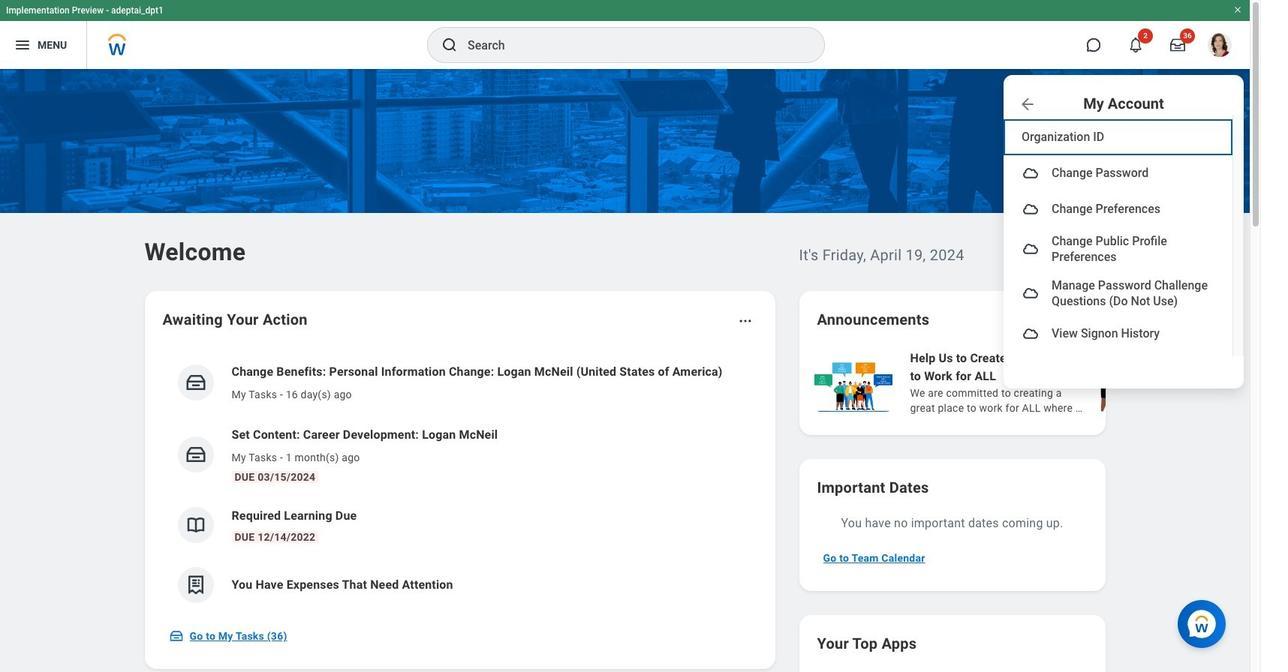 Task type: locate. For each thing, give the bounding box(es) containing it.
1 avatar image from the top
[[1022, 164, 1040, 182]]

inbox image
[[184, 372, 207, 394], [169, 629, 184, 644]]

status
[[1006, 314, 1030, 326]]

1 vertical spatial inbox image
[[169, 629, 184, 644]]

notifications large image
[[1128, 38, 1143, 53]]

book open image
[[184, 514, 207, 537]]

1 horizontal spatial inbox image
[[184, 372, 207, 394]]

banner
[[0, 0, 1250, 389]]

4 menu item from the top
[[1004, 272, 1233, 316]]

menu
[[1004, 115, 1244, 356]]

0 vertical spatial inbox image
[[184, 372, 207, 394]]

list
[[811, 348, 1261, 417], [163, 351, 757, 616]]

3 avatar image from the top
[[1022, 241, 1040, 259]]

inbox large image
[[1170, 38, 1185, 53]]

chevron right small image
[[1068, 312, 1083, 327]]

avatar image
[[1022, 164, 1040, 182], [1022, 200, 1040, 218], [1022, 241, 1040, 259], [1022, 285, 1040, 303], [1022, 325, 1040, 343]]

dashboard expenses image
[[184, 574, 207, 597]]

back image
[[1019, 95, 1037, 113]]

inbox image
[[184, 444, 207, 466]]

main content
[[0, 69, 1261, 673]]

menu item
[[1004, 155, 1233, 191], [1004, 191, 1233, 227], [1004, 227, 1233, 272], [1004, 272, 1233, 316], [1004, 316, 1233, 352]]

5 menu item from the top
[[1004, 316, 1233, 352]]



Task type: vqa. For each thing, say whether or not it's contained in the screenshot.
3rd the avatar
yes



Task type: describe. For each thing, give the bounding box(es) containing it.
3 menu item from the top
[[1004, 227, 1233, 272]]

0 horizontal spatial list
[[163, 351, 757, 616]]

2 avatar image from the top
[[1022, 200, 1040, 218]]

justify image
[[14, 36, 32, 54]]

close environment banner image
[[1233, 5, 1242, 14]]

Search Workday  search field
[[468, 29, 793, 62]]

0 horizontal spatial inbox image
[[169, 629, 184, 644]]

logan mcneil image
[[1208, 33, 1232, 57]]

chevron left small image
[[1041, 312, 1056, 327]]

search image
[[441, 36, 459, 54]]

4 avatar image from the top
[[1022, 285, 1040, 303]]

5 avatar image from the top
[[1022, 325, 1040, 343]]

2 menu item from the top
[[1004, 191, 1233, 227]]

1 menu item from the top
[[1004, 155, 1233, 191]]

inbox image inside "list"
[[184, 372, 207, 394]]

1 horizontal spatial list
[[811, 348, 1261, 417]]

related actions image
[[738, 314, 753, 329]]



